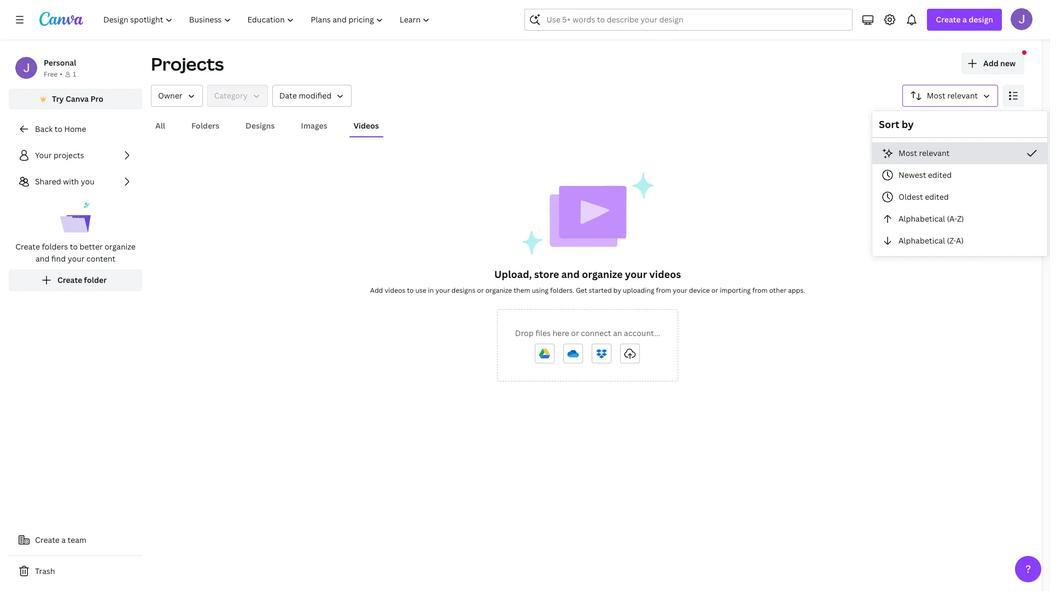 Task type: locate. For each thing, give the bounding box(es) containing it.
create folder button
[[9, 269, 142, 291]]

1 vertical spatial organize
[[582, 268, 623, 281]]

edited up oldest edited
[[929, 170, 953, 180]]

by right sort
[[902, 118, 914, 131]]

most relevant option
[[873, 142, 1048, 164]]

0 horizontal spatial most
[[899, 148, 918, 158]]

jacob simon image
[[1011, 8, 1033, 30]]

create left "design"
[[937, 14, 962, 25]]

most relevant down add new dropdown button
[[928, 90, 979, 101]]

a)
[[957, 235, 964, 246]]

oldest edited button
[[873, 186, 1048, 208]]

1 horizontal spatial organize
[[486, 286, 512, 295]]

owner
[[158, 90, 183, 101]]

a
[[963, 14, 968, 25], [61, 535, 66, 545]]

1 vertical spatial a
[[61, 535, 66, 545]]

0 horizontal spatial organize
[[105, 241, 136, 252]]

2 vertical spatial to
[[407, 286, 414, 295]]

shared with you link
[[9, 171, 142, 193]]

your right in
[[436, 286, 450, 295]]

add left use
[[370, 286, 383, 295]]

create folders to better organize and find your content
[[15, 241, 136, 264]]

0 horizontal spatial from
[[657, 286, 672, 295]]

1 vertical spatial by
[[614, 286, 622, 295]]

1 horizontal spatial add
[[984, 58, 999, 68]]

your projects link
[[9, 144, 142, 166]]

1 horizontal spatial and
[[562, 268, 580, 281]]

date modified
[[280, 90, 332, 101]]

newest edited
[[899, 170, 953, 180]]

newest edited button
[[873, 164, 1048, 186]]

oldest edited option
[[873, 186, 1048, 208]]

designs
[[452, 286, 476, 295]]

your
[[68, 253, 85, 264], [625, 268, 648, 281], [436, 286, 450, 295], [673, 286, 688, 295]]

most
[[928, 90, 946, 101], [899, 148, 918, 158]]

to right back
[[55, 124, 62, 134]]

1 vertical spatial edited
[[926, 192, 949, 202]]

your left device at the right top
[[673, 286, 688, 295]]

0 vertical spatial most relevant
[[928, 90, 979, 101]]

0 vertical spatial most
[[928, 90, 946, 101]]

to left use
[[407, 286, 414, 295]]

relevant
[[948, 90, 979, 101], [920, 148, 950, 158]]

relevant inside button
[[920, 148, 950, 158]]

images button
[[297, 115, 332, 136]]

use
[[416, 286, 427, 295]]

add inside add new dropdown button
[[984, 58, 999, 68]]

add
[[984, 58, 999, 68], [370, 286, 383, 295]]

or
[[477, 286, 484, 295], [712, 286, 719, 295], [572, 328, 579, 338]]

your right find
[[68, 253, 85, 264]]

1 horizontal spatial videos
[[650, 268, 682, 281]]

create
[[937, 14, 962, 25], [15, 241, 40, 252], [57, 275, 82, 285], [35, 535, 60, 545]]

0 horizontal spatial add
[[370, 286, 383, 295]]

0 horizontal spatial videos
[[385, 286, 406, 295]]

category
[[214, 90, 248, 101]]

create for create a design
[[937, 14, 962, 25]]

2 alphabetical from the top
[[899, 235, 946, 246]]

0 horizontal spatial and
[[36, 253, 49, 264]]

None search field
[[525, 9, 853, 31]]

alphabetical (a-z)
[[899, 213, 965, 224]]

alphabetical down oldest edited
[[899, 213, 946, 224]]

store
[[535, 268, 560, 281]]

1 horizontal spatial or
[[572, 328, 579, 338]]

and up folders.
[[562, 268, 580, 281]]

edited up alphabetical (a-z)
[[926, 192, 949, 202]]

alphabetical (z-a) button
[[873, 230, 1048, 252]]

alphabetical (z-a) option
[[873, 230, 1048, 252]]

and left find
[[36, 253, 49, 264]]

1 alphabetical from the top
[[899, 213, 946, 224]]

your up uploading
[[625, 268, 648, 281]]

or right "designs"
[[477, 286, 484, 295]]

create left folders
[[15, 241, 40, 252]]

sort by
[[880, 118, 914, 131]]

Search search field
[[547, 9, 832, 30]]

add inside "upload, store and organize your videos add videos to use in your designs or organize them using folders. get started by uploading from your device or importing from other apps."
[[370, 286, 383, 295]]

most relevant up newest edited
[[899, 148, 950, 158]]

1 vertical spatial most relevant
[[899, 148, 950, 158]]

new
[[1001, 58, 1016, 68]]

organize down upload,
[[486, 286, 512, 295]]

uploading
[[623, 286, 655, 295]]

drop
[[515, 328, 534, 338]]

team
[[68, 535, 86, 545]]

to left 'better'
[[70, 241, 78, 252]]

a for design
[[963, 14, 968, 25]]

0 vertical spatial to
[[55, 124, 62, 134]]

0 vertical spatial add
[[984, 58, 999, 68]]

alphabetical (a-z) option
[[873, 208, 1048, 230]]

organize up content
[[105, 241, 136, 252]]

create inside create folders to better organize and find your content
[[15, 241, 40, 252]]

0 horizontal spatial a
[[61, 535, 66, 545]]

0 horizontal spatial to
[[55, 124, 62, 134]]

design
[[969, 14, 994, 25]]

to inside "upload, store and organize your videos add videos to use in your designs or organize them using folders. get started by uploading from your device or importing from other apps."
[[407, 286, 414, 295]]

0 vertical spatial edited
[[929, 170, 953, 180]]

1 vertical spatial alphabetical
[[899, 235, 946, 246]]

1 horizontal spatial most
[[928, 90, 946, 101]]

from left other
[[753, 286, 768, 295]]

to
[[55, 124, 62, 134], [70, 241, 78, 252], [407, 286, 414, 295]]

by right started
[[614, 286, 622, 295]]

0 vertical spatial by
[[902, 118, 914, 131]]

from right uploading
[[657, 286, 672, 295]]

using
[[532, 286, 549, 295]]

a inside button
[[61, 535, 66, 545]]

alphabetical (z-a)
[[899, 235, 964, 246]]

alphabetical
[[899, 213, 946, 224], [899, 235, 946, 246]]

from
[[657, 286, 672, 295], [753, 286, 768, 295]]

0 vertical spatial relevant
[[948, 90, 979, 101]]

alphabetical (a-z) button
[[873, 208, 1048, 230]]

0 vertical spatial videos
[[650, 268, 682, 281]]

0 vertical spatial alphabetical
[[899, 213, 946, 224]]

and inside "upload, store and organize your videos add videos to use in your designs or organize them using folders. get started by uploading from your device or importing from other apps."
[[562, 268, 580, 281]]

newest
[[899, 170, 927, 180]]

here
[[553, 328, 570, 338]]

shared with you
[[35, 176, 95, 187]]

1 horizontal spatial a
[[963, 14, 968, 25]]

folders.
[[551, 286, 575, 295]]

trash
[[35, 566, 55, 576]]

organize
[[105, 241, 136, 252], [582, 268, 623, 281], [486, 286, 512, 295]]

edited for newest edited
[[929, 170, 953, 180]]

back to home
[[35, 124, 86, 134]]

add left new
[[984, 58, 999, 68]]

shared
[[35, 176, 61, 187]]

(a-
[[948, 213, 958, 224]]

connect
[[581, 328, 612, 338]]

or right here
[[572, 328, 579, 338]]

content
[[86, 253, 116, 264]]

better
[[80, 241, 103, 252]]

create inside dropdown button
[[937, 14, 962, 25]]

relevant up newest edited
[[920, 148, 950, 158]]

relevant inside sort by button
[[948, 90, 979, 101]]

your
[[35, 150, 52, 160]]

0 vertical spatial organize
[[105, 241, 136, 252]]

1 vertical spatial to
[[70, 241, 78, 252]]

list
[[9, 144, 142, 291]]

relevant down add new dropdown button
[[948, 90, 979, 101]]

2 horizontal spatial to
[[407, 286, 414, 295]]

organize up started
[[582, 268, 623, 281]]

files
[[536, 328, 551, 338]]

create down find
[[57, 275, 82, 285]]

create left team
[[35, 535, 60, 545]]

try canva pro
[[52, 94, 103, 104]]

most relevant inside sort by button
[[928, 90, 979, 101]]

sort
[[880, 118, 900, 131]]

modified
[[299, 90, 332, 101]]

most relevant
[[928, 90, 979, 101], [899, 148, 950, 158]]

1 from from the left
[[657, 286, 672, 295]]

and
[[36, 253, 49, 264], [562, 268, 580, 281]]

1 vertical spatial relevant
[[920, 148, 950, 158]]

create a design button
[[928, 9, 1003, 31]]

0 horizontal spatial by
[[614, 286, 622, 295]]

or right device at the right top
[[712, 286, 719, 295]]

0 vertical spatial a
[[963, 14, 968, 25]]

a inside dropdown button
[[963, 14, 968, 25]]

newest edited option
[[873, 164, 1048, 186]]

back to home link
[[9, 118, 142, 140]]

by
[[902, 118, 914, 131], [614, 286, 622, 295]]

1 horizontal spatial to
[[70, 241, 78, 252]]

1
[[73, 70, 76, 79]]

a left team
[[61, 535, 66, 545]]

all button
[[151, 115, 170, 136]]

create for create folders to better organize and find your content
[[15, 241, 40, 252]]

0 vertical spatial and
[[36, 253, 49, 264]]

videos left use
[[385, 286, 406, 295]]

1 horizontal spatial from
[[753, 286, 768, 295]]

create a design
[[937, 14, 994, 25]]

a left "design"
[[963, 14, 968, 25]]

1 vertical spatial and
[[562, 268, 580, 281]]

videos up uploading
[[650, 268, 682, 281]]

1 vertical spatial most
[[899, 148, 918, 158]]

1 horizontal spatial by
[[902, 118, 914, 131]]

1 vertical spatial add
[[370, 286, 383, 295]]

alphabetical down alphabetical (a-z)
[[899, 235, 946, 246]]

top level navigation element
[[96, 9, 440, 31]]

your inside create folders to better organize and find your content
[[68, 253, 85, 264]]



Task type: vqa. For each thing, say whether or not it's contained in the screenshot.
the left from
yes



Task type: describe. For each thing, give the bounding box(es) containing it.
personal
[[44, 57, 76, 68]]

pro
[[91, 94, 103, 104]]

drop files here or connect an account...
[[515, 328, 661, 338]]

alphabetical for alphabetical (a-z)
[[899, 213, 946, 224]]

create for create folder
[[57, 275, 82, 285]]

to inside create folders to better organize and find your content
[[70, 241, 78, 252]]

free •
[[44, 70, 62, 79]]

designs
[[246, 120, 275, 131]]

try
[[52, 94, 64, 104]]

folders button
[[187, 115, 224, 136]]

oldest edited
[[899, 192, 949, 202]]

get
[[576, 286, 588, 295]]

list containing your projects
[[9, 144, 142, 291]]

trash link
[[9, 560, 142, 582]]

date
[[280, 90, 297, 101]]

2 from from the left
[[753, 286, 768, 295]]

upload, store and organize your videos add videos to use in your designs or organize them using folders. get started by uploading from your device or importing from other apps.
[[370, 268, 806, 295]]

Sort by button
[[903, 85, 999, 107]]

account...
[[624, 328, 661, 338]]

back
[[35, 124, 53, 134]]

Category button
[[207, 85, 268, 107]]

most relevant button
[[873, 142, 1048, 164]]

and inside create folders to better organize and find your content
[[36, 253, 49, 264]]

with
[[63, 176, 79, 187]]

device
[[689, 286, 710, 295]]

oldest
[[899, 192, 924, 202]]

projects
[[151, 52, 224, 76]]

folders
[[192, 120, 220, 131]]

you
[[81, 176, 95, 187]]

create a team
[[35, 535, 86, 545]]

try canva pro button
[[9, 89, 142, 109]]

find
[[51, 253, 66, 264]]

edited for oldest edited
[[926, 192, 949, 202]]

0 horizontal spatial or
[[477, 286, 484, 295]]

them
[[514, 286, 531, 295]]

folders
[[42, 241, 68, 252]]

in
[[428, 286, 434, 295]]

canva
[[66, 94, 89, 104]]

folder
[[84, 275, 107, 285]]

home
[[64, 124, 86, 134]]

other
[[770, 286, 787, 295]]

a for team
[[61, 535, 66, 545]]

videos button
[[349, 115, 384, 136]]

z)
[[958, 213, 965, 224]]

2 vertical spatial organize
[[486, 286, 512, 295]]

create folder
[[57, 275, 107, 285]]

most inside button
[[899, 148, 918, 158]]

started
[[589, 286, 612, 295]]

apps.
[[789, 286, 806, 295]]

Date modified button
[[272, 85, 352, 107]]

alphabetical for alphabetical (z-a)
[[899, 235, 946, 246]]

•
[[60, 70, 62, 79]]

projects
[[54, 150, 84, 160]]

2 horizontal spatial organize
[[582, 268, 623, 281]]

(z-
[[948, 235, 957, 246]]

Owner button
[[151, 85, 203, 107]]

importing
[[720, 286, 751, 295]]

create a team button
[[9, 529, 142, 551]]

1 vertical spatial videos
[[385, 286, 406, 295]]

2 horizontal spatial or
[[712, 286, 719, 295]]

all
[[155, 120, 165, 131]]

upload,
[[495, 268, 532, 281]]

images
[[301, 120, 328, 131]]

sort by list box
[[873, 142, 1048, 252]]

designs button
[[241, 115, 279, 136]]

most relevant inside button
[[899, 148, 950, 158]]

add new button
[[962, 53, 1025, 74]]

free
[[44, 70, 58, 79]]

by inside "upload, store and organize your videos add videos to use in your designs or organize them using folders. get started by uploading from your device or importing from other apps."
[[614, 286, 622, 295]]

add new
[[984, 58, 1016, 68]]

an
[[614, 328, 623, 338]]

your projects
[[35, 150, 84, 160]]

create for create a team
[[35, 535, 60, 545]]

videos
[[354, 120, 379, 131]]

organize inside create folders to better organize and find your content
[[105, 241, 136, 252]]

most inside sort by button
[[928, 90, 946, 101]]



